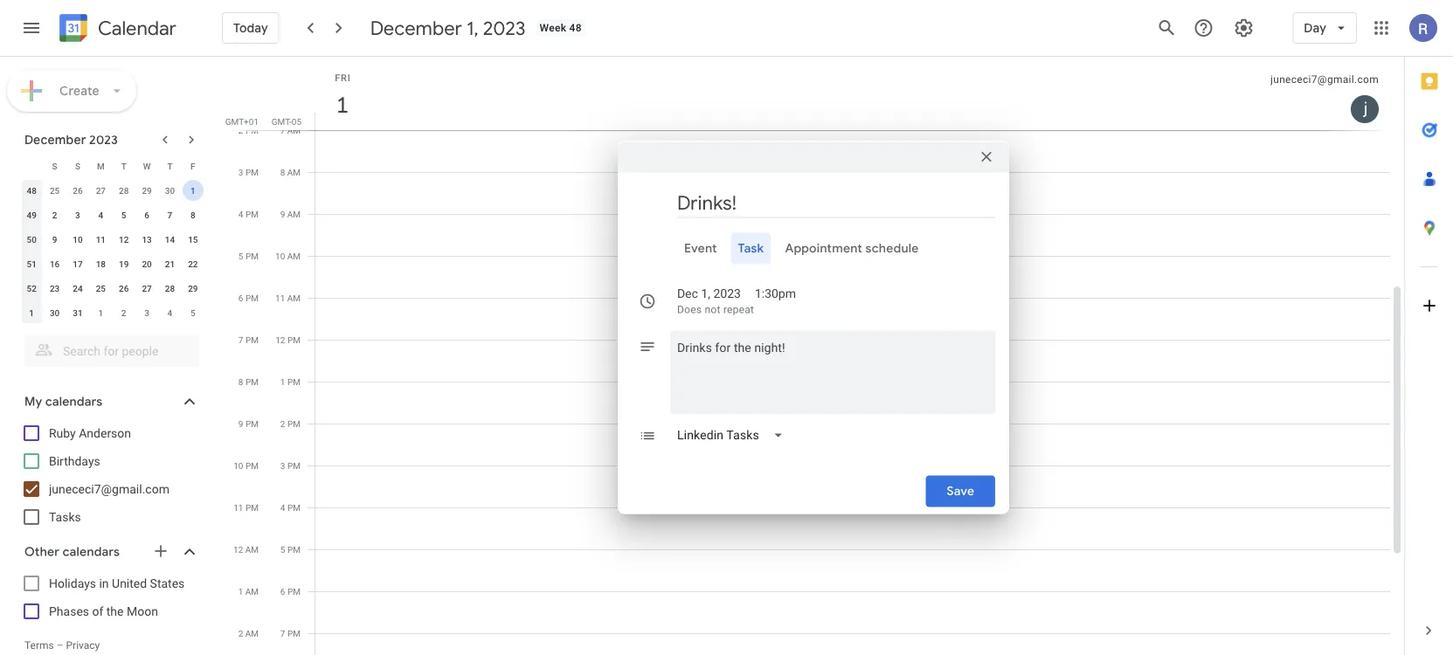 Task type: vqa. For each thing, say whether or not it's contained in the screenshot.


Task type: describe. For each thing, give the bounding box(es) containing it.
5 left 10 am
[[238, 251, 243, 261]]

w
[[143, 161, 151, 171]]

phases of the moon
[[49, 604, 158, 619]]

49
[[27, 210, 37, 220]]

11 for 11 pm
[[234, 502, 243, 513]]

event
[[684, 241, 717, 256]]

my
[[24, 394, 42, 410]]

50
[[27, 234, 37, 245]]

november 26 element
[[67, 180, 88, 201]]

pm left '12 pm'
[[245, 335, 259, 345]]

52
[[27, 283, 37, 294]]

my calendars button
[[3, 388, 217, 416]]

united
[[112, 576, 147, 591]]

10 am
[[275, 251, 301, 261]]

states
[[150, 576, 185, 591]]

gmt-
[[272, 116, 292, 127]]

1, for december
[[466, 16, 478, 40]]

22
[[188, 259, 198, 269]]

week 48
[[540, 22, 582, 34]]

dec
[[677, 287, 698, 301]]

january 1 element
[[90, 302, 111, 323]]

Add title text field
[[677, 190, 995, 216]]

pm down 8 pm in the bottom of the page
[[245, 419, 259, 429]]

row containing s
[[20, 154, 204, 178]]

24 element
[[67, 278, 88, 299]]

appointment
[[785, 241, 862, 256]]

row containing 51
[[20, 252, 204, 276]]

anderson
[[79, 426, 131, 440]]

of
[[92, 604, 103, 619]]

privacy link
[[66, 640, 100, 652]]

0 horizontal spatial 7 pm
[[238, 335, 259, 345]]

2 right 9 pm
[[280, 419, 285, 429]]

11 am
[[275, 293, 301, 303]]

05
[[292, 116, 301, 127]]

24
[[73, 283, 83, 294]]

create button
[[7, 70, 136, 112]]

1 vertical spatial 3 pm
[[280, 460, 301, 471]]

1 right 31 element
[[98, 308, 103, 318]]

3 right 10 pm
[[280, 460, 285, 471]]

privacy
[[66, 640, 100, 652]]

1 t from the left
[[121, 161, 126, 171]]

1 vertical spatial 7 pm
[[280, 628, 301, 639]]

2 right 49
[[52, 210, 57, 220]]

19
[[119, 259, 129, 269]]

terms
[[24, 640, 54, 652]]

Search for people text field
[[35, 336, 189, 367]]

1 vertical spatial 2023
[[89, 132, 118, 148]]

repeat
[[723, 304, 754, 316]]

task button
[[731, 233, 771, 264]]

my calendars list
[[3, 419, 217, 531]]

1 am
[[238, 586, 259, 597]]

pm left 8 am
[[245, 167, 259, 177]]

31
[[73, 308, 83, 318]]

1 right 8 pm in the bottom of the page
[[280, 377, 285, 387]]

2 right january 1 element
[[121, 308, 126, 318]]

28 for november 28 element
[[119, 185, 129, 196]]

am for 12 am
[[245, 544, 259, 555]]

pm left 10 am
[[245, 251, 259, 261]]

am for 11 am
[[287, 293, 301, 303]]

pm right 12 am
[[287, 544, 301, 555]]

does not repeat
[[677, 304, 754, 316]]

holidays
[[49, 576, 96, 591]]

12 element
[[113, 229, 134, 250]]

am for 1 am
[[245, 586, 259, 597]]

9 for 9 am
[[280, 209, 285, 219]]

0 vertical spatial 2 pm
[[238, 125, 259, 135]]

november 30 element
[[159, 180, 180, 201]]

28 element
[[159, 278, 180, 299]]

29 element
[[182, 278, 203, 299]]

phases
[[49, 604, 89, 619]]

gmt+01
[[225, 116, 259, 127]]

fri 1
[[335, 72, 351, 119]]

calendar heading
[[94, 16, 176, 41]]

row containing 48
[[20, 178, 204, 203]]

6 inside row
[[144, 210, 149, 220]]

4 down november 27 element at the left top of the page
[[98, 210, 103, 220]]

29 for 29 element
[[188, 283, 198, 294]]

7 inside row
[[167, 210, 172, 220]]

10 for 10 pm
[[234, 460, 243, 471]]

not
[[705, 304, 721, 316]]

day button
[[1293, 7, 1357, 49]]

am for 8 am
[[287, 167, 301, 177]]

pm left 9 am at top
[[245, 209, 259, 219]]

18 element
[[90, 253, 111, 274]]

pm down 1 pm
[[287, 419, 301, 429]]

1 inside fri 1
[[335, 90, 348, 119]]

pm left gmt-
[[245, 125, 259, 135]]

ruby
[[49, 426, 76, 440]]

1 s from the left
[[52, 161, 57, 171]]

1 horizontal spatial 5 pm
[[280, 544, 301, 555]]

2023 for december 1, 2023
[[483, 16, 526, 40]]

0 vertical spatial 4 pm
[[238, 209, 259, 219]]

8 for 8 pm
[[238, 377, 243, 387]]

ruby anderson
[[49, 426, 131, 440]]

16
[[50, 259, 60, 269]]

calendar element
[[56, 10, 176, 49]]

friday, december 1 element
[[322, 85, 363, 125]]

26 for the november 26 element
[[73, 185, 83, 196]]

2 left gmt-
[[238, 125, 243, 135]]

8 am
[[280, 167, 301, 177]]

0 horizontal spatial 6 pm
[[238, 293, 259, 303]]

1 down 12 am
[[238, 586, 243, 597]]

junececi7@gmail.com inside 1 column header
[[1271, 73, 1379, 86]]

8 for 8
[[190, 210, 195, 220]]

2 am
[[238, 628, 259, 639]]

december 2023 grid
[[17, 154, 204, 325]]

january 2 element
[[113, 302, 134, 323]]

the
[[106, 604, 124, 619]]

15
[[188, 234, 198, 245]]

row containing 1
[[20, 301, 204, 325]]

4 right 11 pm
[[280, 502, 285, 513]]

1 vertical spatial 6
[[238, 293, 243, 303]]

calendars for other calendars
[[63, 544, 120, 560]]

2 down 1 am
[[238, 628, 243, 639]]

other
[[24, 544, 60, 560]]

12 for 12 pm
[[275, 335, 285, 345]]

Add description text field
[[670, 338, 995, 401]]

9 am
[[280, 209, 301, 219]]

november 28 element
[[113, 180, 134, 201]]

3 up the 10 element
[[75, 210, 80, 220]]

11 pm
[[234, 502, 259, 513]]

terms – privacy
[[24, 640, 100, 652]]

fri
[[335, 72, 351, 83]]

3 right f
[[238, 167, 243, 177]]

30 element
[[44, 302, 65, 323]]

29 for november 29 element
[[142, 185, 152, 196]]

1, for dec
[[701, 287, 710, 301]]

am for 2 am
[[245, 628, 259, 639]]

23
[[50, 283, 60, 294]]

2 t from the left
[[167, 161, 173, 171]]

am for 7 am
[[287, 125, 301, 135]]

november 27 element
[[90, 180, 111, 201]]

january 5 element
[[182, 302, 203, 323]]

8 for 8 am
[[280, 167, 285, 177]]

5 up '12' element
[[121, 210, 126, 220]]

30 for 30 element
[[50, 308, 60, 318]]

birthdays
[[49, 454, 100, 468]]

10 pm
[[234, 460, 259, 471]]

20 element
[[136, 253, 157, 274]]

my calendars
[[24, 394, 103, 410]]

december 1, 2023
[[370, 16, 526, 40]]

1 left 30 element
[[29, 308, 34, 318]]

terms link
[[24, 640, 54, 652]]

7 left "05"
[[280, 125, 285, 135]]

1 grid
[[224, 57, 1404, 655]]

3 right january 2 element
[[144, 308, 149, 318]]

holidays in united states
[[49, 576, 185, 591]]

1 cell
[[181, 178, 204, 203]]

create
[[59, 83, 99, 99]]



Task type: locate. For each thing, give the bounding box(es) containing it.
48
[[569, 22, 582, 34], [27, 185, 37, 196]]

1 horizontal spatial junececi7@gmail.com
[[1271, 73, 1379, 86]]

pm left 11 am
[[245, 293, 259, 303]]

2023 for dec 1, 2023
[[713, 287, 741, 301]]

26 inside 26 element
[[119, 283, 129, 294]]

48 right week
[[569, 22, 582, 34]]

26
[[73, 185, 83, 196], [119, 283, 129, 294]]

9 for 9
[[52, 234, 57, 245]]

7 down november 30 element
[[167, 210, 172, 220]]

am for 9 am
[[287, 209, 301, 219]]

0 horizontal spatial 4 pm
[[238, 209, 259, 219]]

0 horizontal spatial 11
[[96, 234, 106, 245]]

2 pm right 9 pm
[[280, 419, 301, 429]]

1 pm
[[280, 377, 301, 387]]

8 down "7 am"
[[280, 167, 285, 177]]

am down 9 am at top
[[287, 251, 301, 261]]

0 vertical spatial 10
[[73, 234, 83, 245]]

14 element
[[159, 229, 180, 250]]

calendars
[[45, 394, 103, 410], [63, 544, 120, 560]]

0 horizontal spatial 29
[[142, 185, 152, 196]]

7 row from the top
[[20, 301, 204, 325]]

junececi7@gmail.com down birthdays
[[49, 482, 169, 496]]

2 horizontal spatial 12
[[275, 335, 285, 345]]

51
[[27, 259, 37, 269]]

gmt-05
[[272, 116, 301, 127]]

pm
[[245, 125, 259, 135], [245, 167, 259, 177], [245, 209, 259, 219], [245, 251, 259, 261], [245, 293, 259, 303], [245, 335, 259, 345], [287, 335, 301, 345], [245, 377, 259, 387], [287, 377, 301, 387], [245, 419, 259, 429], [287, 419, 301, 429], [245, 460, 259, 471], [287, 460, 301, 471], [245, 502, 259, 513], [287, 502, 301, 513], [287, 544, 301, 555], [287, 586, 301, 597], [287, 628, 301, 639]]

calendars up in on the bottom of the page
[[63, 544, 120, 560]]

8
[[280, 167, 285, 177], [190, 210, 195, 220], [238, 377, 243, 387]]

0 vertical spatial calendars
[[45, 394, 103, 410]]

30 for november 30 element
[[165, 185, 175, 196]]

17
[[73, 259, 83, 269]]

26 for 26 element
[[119, 283, 129, 294]]

–
[[57, 640, 63, 652]]

11 up 12 am
[[234, 502, 243, 513]]

6 up 13 element
[[144, 210, 149, 220]]

5
[[121, 210, 126, 220], [238, 251, 243, 261], [190, 308, 195, 318], [280, 544, 285, 555]]

december for december 2023
[[24, 132, 86, 148]]

junececi7@gmail.com
[[1271, 73, 1379, 86], [49, 482, 169, 496]]

4 pm right 11 pm
[[280, 502, 301, 513]]

9 for 9 pm
[[238, 419, 243, 429]]

7 am
[[280, 125, 301, 135]]

1 inside cell
[[190, 185, 195, 196]]

0 horizontal spatial december
[[24, 132, 86, 148]]

0 vertical spatial 25
[[50, 185, 60, 196]]

5 row from the top
[[20, 252, 204, 276]]

2 pm
[[238, 125, 259, 135], [280, 419, 301, 429]]

0 vertical spatial 29
[[142, 185, 152, 196]]

other calendars list
[[3, 570, 217, 626]]

12 down 11 pm
[[233, 544, 243, 555]]

3 pm
[[238, 167, 259, 177], [280, 460, 301, 471]]

6
[[144, 210, 149, 220], [238, 293, 243, 303], [280, 586, 285, 597]]

10 up 11 pm
[[234, 460, 243, 471]]

30 left "31"
[[50, 308, 60, 318]]

0 vertical spatial 6
[[144, 210, 149, 220]]

28 right 27 element
[[165, 283, 175, 294]]

25 element
[[90, 278, 111, 299]]

2 vertical spatial 12
[[233, 544, 243, 555]]

1 column header
[[315, 57, 1390, 130]]

am up '12 pm'
[[287, 293, 301, 303]]

december 2023
[[24, 132, 118, 148]]

am up 1 am
[[245, 544, 259, 555]]

None field
[[670, 420, 798, 451]]

0 horizontal spatial 25
[[50, 185, 60, 196]]

calendars inside my calendars dropdown button
[[45, 394, 103, 410]]

2 vertical spatial 2023
[[713, 287, 741, 301]]

0 vertical spatial 2023
[[483, 16, 526, 40]]

17 element
[[67, 253, 88, 274]]

11 right the 10 element
[[96, 234, 106, 245]]

0 horizontal spatial junececi7@gmail.com
[[49, 482, 169, 496]]

1 horizontal spatial december
[[370, 16, 462, 40]]

1 vertical spatial 10
[[275, 251, 285, 261]]

6 left 11 am
[[238, 293, 243, 303]]

1 horizontal spatial 9
[[238, 419, 243, 429]]

1 vertical spatial 26
[[119, 283, 129, 294]]

1 horizontal spatial 8
[[238, 377, 243, 387]]

48 left november 25 element on the top left
[[27, 185, 37, 196]]

main drawer image
[[21, 17, 42, 38]]

0 vertical spatial 7 pm
[[238, 335, 259, 345]]

2 horizontal spatial 11
[[275, 293, 285, 303]]

12 inside row
[[119, 234, 129, 245]]

10 element
[[67, 229, 88, 250]]

1 vertical spatial 11
[[275, 293, 285, 303]]

8 pm
[[238, 377, 259, 387]]

7 pm left '12 pm'
[[238, 335, 259, 345]]

calendars for my calendars
[[45, 394, 103, 410]]

in
[[99, 576, 109, 591]]

december
[[370, 16, 462, 40], [24, 132, 86, 148]]

9 left the 10 element
[[52, 234, 57, 245]]

25 right 24 element
[[96, 283, 106, 294]]

3 pm right 10 pm
[[280, 460, 301, 471]]

4 left january 5 element
[[167, 308, 172, 318]]

29 right 28 element
[[188, 283, 198, 294]]

14
[[165, 234, 175, 245]]

27
[[96, 185, 106, 196], [142, 283, 152, 294]]

21
[[165, 259, 175, 269]]

pm right 1 am
[[287, 586, 301, 597]]

20
[[142, 259, 152, 269]]

row containing 49
[[20, 203, 204, 227]]

0 horizontal spatial 6
[[144, 210, 149, 220]]

december for december 1, 2023
[[370, 16, 462, 40]]

25 for 25 element
[[96, 283, 106, 294]]

0 horizontal spatial 27
[[96, 185, 106, 196]]

9 pm
[[238, 419, 259, 429]]

27 for november 27 element at the left top of the page
[[96, 185, 106, 196]]

1 vertical spatial 28
[[165, 283, 175, 294]]

1 vertical spatial 6 pm
[[280, 586, 301, 597]]

25
[[50, 185, 60, 196], [96, 283, 106, 294]]

11 element
[[90, 229, 111, 250]]

26 right 25 element
[[119, 283, 129, 294]]

4 left 9 am at top
[[238, 209, 243, 219]]

2 horizontal spatial 10
[[275, 251, 285, 261]]

1 vertical spatial 29
[[188, 283, 198, 294]]

dec 1, 2023
[[677, 287, 741, 301]]

tasks
[[49, 510, 81, 524]]

19 element
[[113, 253, 134, 274]]

1:30pm
[[755, 287, 796, 301]]

row group
[[20, 178, 204, 325]]

2 vertical spatial 8
[[238, 377, 243, 387]]

junececi7@gmail.com down day popup button
[[1271, 73, 1379, 86]]

0 horizontal spatial 30
[[50, 308, 60, 318]]

26 element
[[113, 278, 134, 299]]

0 horizontal spatial 12
[[119, 234, 129, 245]]

1 vertical spatial 27
[[142, 283, 152, 294]]

1
[[335, 90, 348, 119], [190, 185, 195, 196], [29, 308, 34, 318], [98, 308, 103, 318], [280, 377, 285, 387], [238, 586, 243, 597]]

row
[[20, 154, 204, 178], [20, 178, 204, 203], [20, 203, 204, 227], [20, 227, 204, 252], [20, 252, 204, 276], [20, 276, 204, 301], [20, 301, 204, 325]]

12 pm
[[275, 335, 301, 345]]

3
[[238, 167, 243, 177], [75, 210, 80, 220], [144, 308, 149, 318], [280, 460, 285, 471]]

row containing 50
[[20, 227, 204, 252]]

13 element
[[136, 229, 157, 250]]

3 row from the top
[[20, 203, 204, 227]]

appointment schedule
[[785, 241, 919, 256]]

30 right november 29 element
[[165, 185, 175, 196]]

calendars inside other calendars dropdown button
[[63, 544, 120, 560]]

1 vertical spatial 30
[[50, 308, 60, 318]]

0 vertical spatial 1,
[[466, 16, 478, 40]]

5 pm
[[238, 251, 259, 261], [280, 544, 301, 555]]

1 horizontal spatial 7 pm
[[280, 628, 301, 639]]

18
[[96, 259, 106, 269]]

1 vertical spatial 9
[[52, 234, 57, 245]]

s up november 25 element on the top left
[[52, 161, 57, 171]]

12 down 11 am
[[275, 335, 285, 345]]

0 vertical spatial 27
[[96, 185, 106, 196]]

9
[[280, 209, 285, 219], [52, 234, 57, 245], [238, 419, 243, 429]]

m
[[97, 161, 105, 171]]

9 up 10 am
[[280, 209, 285, 219]]

row containing 52
[[20, 276, 204, 301]]

7 right "2 am"
[[280, 628, 285, 639]]

27 right 26 element
[[142, 283, 152, 294]]

29 inside 29 element
[[188, 283, 198, 294]]

1 right november 30 element
[[190, 185, 195, 196]]

0 vertical spatial 11
[[96, 234, 106, 245]]

9 inside row
[[52, 234, 57, 245]]

does
[[677, 304, 702, 316]]

1,
[[466, 16, 478, 40], [701, 287, 710, 301]]

5 pm right 12 am
[[280, 544, 301, 555]]

11 down 10 am
[[275, 293, 285, 303]]

t right w
[[167, 161, 173, 171]]

1 vertical spatial 4 pm
[[280, 502, 301, 513]]

am down 1 am
[[245, 628, 259, 639]]

2 s from the left
[[75, 161, 80, 171]]

0 horizontal spatial 5 pm
[[238, 251, 259, 261]]

pm down '12 pm'
[[287, 377, 301, 387]]

january 3 element
[[136, 302, 157, 323]]

1 vertical spatial calendars
[[63, 544, 120, 560]]

0 vertical spatial 28
[[119, 185, 129, 196]]

12 for 12 am
[[233, 544, 243, 555]]

12
[[119, 234, 129, 245], [275, 335, 285, 345], [233, 544, 243, 555]]

10 for 10
[[73, 234, 83, 245]]

28 for 28 element
[[165, 283, 175, 294]]

january 4 element
[[159, 302, 180, 323]]

appointment schedule button
[[778, 233, 926, 264]]

1 vertical spatial december
[[24, 132, 86, 148]]

10 inside row
[[73, 234, 83, 245]]

1 row from the top
[[20, 154, 204, 178]]

11 for 11 am
[[275, 293, 285, 303]]

0 horizontal spatial 28
[[119, 185, 129, 196]]

0 horizontal spatial 2023
[[89, 132, 118, 148]]

1, up not
[[701, 287, 710, 301]]

day
[[1304, 20, 1326, 36]]

1 horizontal spatial t
[[167, 161, 173, 171]]

11 for 11
[[96, 234, 106, 245]]

0 vertical spatial 26
[[73, 185, 83, 196]]

27 right the november 26 element
[[96, 185, 106, 196]]

other calendars
[[24, 544, 120, 560]]

2 vertical spatial 9
[[238, 419, 243, 429]]

1 horizontal spatial 6
[[238, 293, 243, 303]]

15 element
[[182, 229, 203, 250]]

0 vertical spatial 9
[[280, 209, 285, 219]]

2023 up does not repeat
[[713, 287, 741, 301]]

week
[[540, 22, 566, 34]]

26 inside the november 26 element
[[73, 185, 83, 196]]

row group inside december 2023 "grid"
[[20, 178, 204, 325]]

8 down 1 cell at the top left of the page
[[190, 210, 195, 220]]

0 vertical spatial 6 pm
[[238, 293, 259, 303]]

1 horizontal spatial 6 pm
[[280, 586, 301, 597]]

1 horizontal spatial 2 pm
[[280, 419, 301, 429]]

0 horizontal spatial t
[[121, 161, 126, 171]]

event button
[[677, 233, 724, 264]]

am
[[287, 125, 301, 135], [287, 167, 301, 177], [287, 209, 301, 219], [287, 251, 301, 261], [287, 293, 301, 303], [245, 544, 259, 555], [245, 586, 259, 597], [245, 628, 259, 639]]

0 vertical spatial 30
[[165, 185, 175, 196]]

26 right november 25 element on the top left
[[73, 185, 83, 196]]

2023 up m
[[89, 132, 118, 148]]

10 for 10 am
[[275, 251, 285, 261]]

pm down 9 pm
[[245, 460, 259, 471]]

21 element
[[159, 253, 180, 274]]

2 row from the top
[[20, 178, 204, 203]]

am up 9 am at top
[[287, 167, 301, 177]]

30
[[165, 185, 175, 196], [50, 308, 60, 318]]

0 vertical spatial 48
[[569, 22, 582, 34]]

0 vertical spatial 12
[[119, 234, 129, 245]]

0 vertical spatial 8
[[280, 167, 285, 177]]

4 pm left 9 am at top
[[238, 209, 259, 219]]

1 vertical spatial 12
[[275, 335, 285, 345]]

schedule
[[865, 241, 919, 256]]

task
[[738, 241, 764, 256]]

0 horizontal spatial 26
[[73, 185, 83, 196]]

t
[[121, 161, 126, 171], [167, 161, 173, 171]]

2 vertical spatial 6
[[280, 586, 285, 597]]

s left m
[[75, 161, 80, 171]]

1 vertical spatial junececi7@gmail.com
[[49, 482, 169, 496]]

48 inside row
[[27, 185, 37, 196]]

7 pm right "2 am"
[[280, 628, 301, 639]]

1 vertical spatial 8
[[190, 210, 195, 220]]

16 element
[[44, 253, 65, 274]]

29
[[142, 185, 152, 196], [188, 283, 198, 294]]

4 row from the top
[[20, 227, 204, 252]]

29 inside november 29 element
[[142, 185, 152, 196]]

pm right 11 pm
[[287, 502, 301, 513]]

0 horizontal spatial 2 pm
[[238, 125, 259, 135]]

tab list
[[1405, 57, 1453, 606], [632, 233, 995, 264]]

other calendars button
[[3, 538, 217, 566]]

7
[[280, 125, 285, 135], [167, 210, 172, 220], [238, 335, 243, 345], [280, 628, 285, 639]]

am for 10 am
[[287, 251, 301, 261]]

25 left the november 26 element
[[50, 185, 60, 196]]

0 horizontal spatial tab list
[[632, 233, 995, 264]]

pm right 10 pm
[[287, 460, 301, 471]]

today
[[233, 20, 268, 36]]

6 pm right 1 am
[[280, 586, 301, 597]]

5 right 12 am
[[280, 544, 285, 555]]

2023
[[483, 16, 526, 40], [89, 132, 118, 148], [713, 287, 741, 301]]

pm left 1 pm
[[245, 377, 259, 387]]

row group containing 48
[[20, 178, 204, 325]]

27 for 27 element
[[142, 283, 152, 294]]

1 horizontal spatial 30
[[165, 185, 175, 196]]

0 horizontal spatial 3 pm
[[238, 167, 259, 177]]

2 vertical spatial 11
[[234, 502, 243, 513]]

1 horizontal spatial 25
[[96, 283, 106, 294]]

7 pm
[[238, 335, 259, 345], [280, 628, 301, 639]]

2 horizontal spatial 8
[[280, 167, 285, 177]]

27 element
[[136, 278, 157, 299]]

4
[[238, 209, 243, 219], [98, 210, 103, 220], [167, 308, 172, 318], [280, 502, 285, 513]]

0 horizontal spatial 10
[[73, 234, 83, 245]]

1 horizontal spatial tab list
[[1405, 57, 1453, 606]]

0 horizontal spatial 1,
[[466, 16, 478, 40]]

settings menu image
[[1233, 17, 1254, 38]]

0 horizontal spatial 8
[[190, 210, 195, 220]]

1 horizontal spatial 4 pm
[[280, 502, 301, 513]]

12 for 12
[[119, 234, 129, 245]]

1 horizontal spatial 2023
[[483, 16, 526, 40]]

am down 8 am
[[287, 209, 301, 219]]

2 pm left gmt-
[[238, 125, 259, 135]]

pm down 10 pm
[[245, 502, 259, 513]]

0 vertical spatial 3 pm
[[238, 167, 259, 177]]

am up 8 am
[[287, 125, 301, 135]]

29 right november 28 element
[[142, 185, 152, 196]]

f
[[191, 161, 195, 171]]

1 vertical spatial 2 pm
[[280, 419, 301, 429]]

junececi7@gmail.com inside my calendars list
[[49, 482, 169, 496]]

1 horizontal spatial 12
[[233, 544, 243, 555]]

0 vertical spatial december
[[370, 16, 462, 40]]

1 horizontal spatial 48
[[569, 22, 582, 34]]

1 horizontal spatial s
[[75, 161, 80, 171]]

13
[[142, 234, 152, 245]]

1 vertical spatial 25
[[96, 283, 106, 294]]

22 element
[[182, 253, 203, 274]]

2 vertical spatial 10
[[234, 460, 243, 471]]

5 right "january 4" element
[[190, 308, 195, 318]]

6 row from the top
[[20, 276, 204, 301]]

8 inside row
[[190, 210, 195, 220]]

1 vertical spatial 5 pm
[[280, 544, 301, 555]]

23 element
[[44, 278, 65, 299]]

moon
[[127, 604, 158, 619]]

7 up 8 pm in the bottom of the page
[[238, 335, 243, 345]]

1 horizontal spatial 28
[[165, 283, 175, 294]]

10 left 11 element
[[73, 234, 83, 245]]

1 horizontal spatial 26
[[119, 283, 129, 294]]

12 am
[[233, 544, 259, 555]]

0 vertical spatial 5 pm
[[238, 251, 259, 261]]

0 horizontal spatial 9
[[52, 234, 57, 245]]

tab list containing event
[[632, 233, 995, 264]]

None search field
[[0, 329, 217, 367]]

31 element
[[67, 302, 88, 323]]

calendar
[[98, 16, 176, 41]]

1 vertical spatial 48
[[27, 185, 37, 196]]

28 right november 27 element at the left top of the page
[[119, 185, 129, 196]]

1 horizontal spatial 27
[[142, 283, 152, 294]]

november 29 element
[[136, 180, 157, 201]]

0 horizontal spatial s
[[52, 161, 57, 171]]

2 horizontal spatial 9
[[280, 209, 285, 219]]

3 pm left 8 am
[[238, 167, 259, 177]]

pm right "2 am"
[[287, 628, 301, 639]]

5 pm left 10 am
[[238, 251, 259, 261]]

11 inside row
[[96, 234, 106, 245]]

today button
[[222, 7, 279, 49]]

add other calendars image
[[152, 543, 170, 560]]

1 horizontal spatial 29
[[188, 283, 198, 294]]

pm up 1 pm
[[287, 335, 301, 345]]

6 pm left 11 am
[[238, 293, 259, 303]]

8 up 9 pm
[[238, 377, 243, 387]]

25 for november 25 element on the top left
[[50, 185, 60, 196]]

am up "2 am"
[[245, 586, 259, 597]]

12 right 11 element
[[119, 234, 129, 245]]

november 25 element
[[44, 180, 65, 201]]



